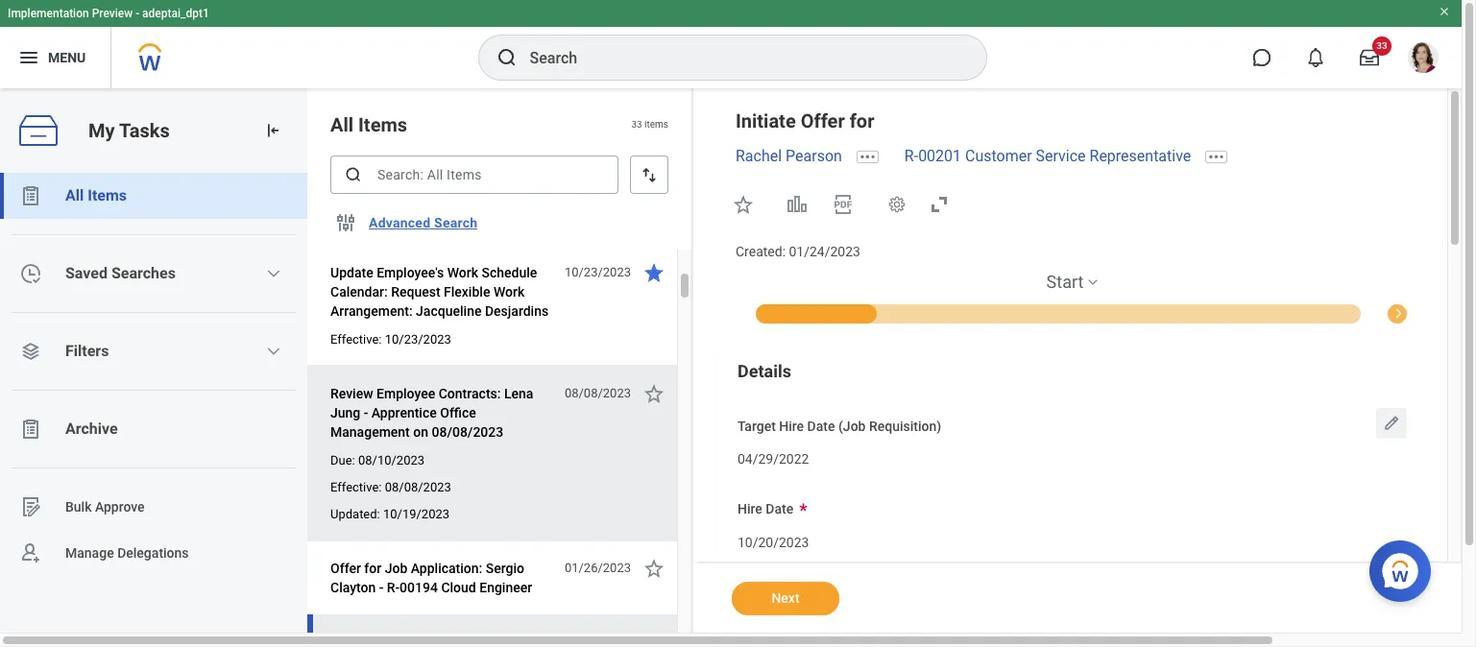 Task type: locate. For each thing, give the bounding box(es) containing it.
1 vertical spatial search image
[[344, 165, 363, 184]]

all items inside all items button
[[65, 186, 127, 205]]

all right transformation import icon
[[331, 113, 354, 136]]

1 effective: from the top
[[331, 332, 382, 347]]

list
[[0, 173, 307, 577]]

inbox large image
[[1361, 48, 1380, 67]]

flexible
[[444, 284, 490, 300]]

start
[[1047, 272, 1084, 292]]

0 vertical spatial hire
[[780, 419, 804, 434]]

1 horizontal spatial -
[[364, 406, 368, 421]]

start navigation
[[717, 271, 1473, 323]]

initiate offer for
[[736, 110, 875, 133]]

0 horizontal spatial date
[[766, 502, 794, 517]]

archive
[[65, 420, 118, 438]]

hire date element
[[738, 522, 810, 558]]

implementation preview -   adeptai_dpt1
[[8, 7, 209, 20]]

details element
[[717, 344, 1429, 648]]

0 vertical spatial all items
[[331, 113, 407, 136]]

0 horizontal spatial search image
[[344, 165, 363, 184]]

my tasks element
[[0, 88, 307, 648]]

delegations
[[117, 545, 189, 561]]

effective: 08/08/2023
[[331, 480, 451, 495]]

configure image
[[334, 211, 357, 234]]

1 horizontal spatial hire
[[780, 419, 804, 434]]

1 vertical spatial effective:
[[331, 480, 382, 495]]

desjardins
[[485, 304, 549, 319]]

08/08/2023 up 10/19/2023
[[385, 480, 451, 495]]

on
[[413, 425, 429, 440]]

0 horizontal spatial items
[[88, 186, 127, 205]]

bulk
[[65, 499, 92, 515]]

1 vertical spatial 10/23/2023
[[385, 332, 451, 347]]

compensation
[[1398, 307, 1473, 321]]

1 horizontal spatial for
[[850, 110, 875, 133]]

0 horizontal spatial 33
[[632, 119, 642, 130]]

for inside offer for job application: sergio clayton ‎- r-00194 cloud engineer
[[365, 561, 382, 577]]

33 left items at top left
[[632, 119, 642, 130]]

r- right ‎-
[[387, 580, 400, 596]]

33 for 33 items
[[632, 119, 642, 130]]

0 vertical spatial 10/23/2023
[[565, 265, 631, 280]]

1 vertical spatial star image
[[643, 557, 666, 580]]

saved
[[65, 264, 108, 283]]

0 vertical spatial items
[[358, 113, 407, 136]]

0 horizontal spatial all
[[65, 186, 84, 205]]

0 horizontal spatial -
[[136, 7, 139, 20]]

0 horizontal spatial hire
[[738, 502, 763, 517]]

1 vertical spatial 08/08/2023
[[432, 425, 504, 440]]

star image
[[732, 193, 755, 216], [643, 557, 666, 580], [643, 632, 666, 648]]

jung
[[331, 406, 361, 421]]

review employee contracts: lena jung - apprentice office management on 08/08/2023 button
[[331, 382, 554, 444]]

offer for job application: sergio clayton ‎- r-00194 cloud engineer
[[331, 561, 533, 596]]

apprentice
[[372, 406, 437, 421]]

archive button
[[0, 406, 307, 453]]

justify image
[[17, 46, 40, 69]]

effective:
[[331, 332, 382, 347], [331, 480, 382, 495]]

target hire date (job requisition)
[[738, 419, 942, 434]]

all
[[331, 113, 354, 136], [65, 186, 84, 205]]

2 effective: from the top
[[331, 480, 382, 495]]

employee
[[377, 386, 436, 402]]

- inside menu banner
[[136, 7, 139, 20]]

arrangement:
[[331, 304, 413, 319]]

0 vertical spatial search image
[[495, 46, 518, 69]]

schedule
[[482, 265, 537, 281]]

33
[[1377, 40, 1388, 51], [632, 119, 642, 130]]

04/29/2022 text field
[[738, 440, 810, 474]]

1 vertical spatial date
[[766, 502, 794, 517]]

date up 10/20/2023 text field
[[766, 502, 794, 517]]

33 inside 33 button
[[1377, 40, 1388, 51]]

office
[[440, 406, 476, 421]]

star image for update employee's work schedule calendar: request flexible work arrangement: jacqueline desjardins
[[643, 261, 666, 284]]

- inside review employee contracts: lena jung - apprentice office management on 08/08/2023
[[364, 406, 368, 421]]

0 vertical spatial work
[[447, 265, 479, 281]]

1 vertical spatial items
[[88, 186, 127, 205]]

searches
[[111, 264, 176, 283]]

0 vertical spatial for
[[850, 110, 875, 133]]

1 vertical spatial offer
[[331, 561, 361, 577]]

08/08/2023
[[565, 386, 631, 401], [432, 425, 504, 440], [385, 480, 451, 495]]

1 vertical spatial hire
[[738, 502, 763, 517]]

notifications large image
[[1307, 48, 1326, 67]]

1 horizontal spatial items
[[358, 113, 407, 136]]

0 vertical spatial date
[[808, 419, 836, 434]]

1 vertical spatial -
[[364, 406, 368, 421]]

review
[[331, 386, 373, 402]]

sergio
[[486, 561, 525, 577]]

1 star image from the top
[[643, 261, 666, 284]]

for up ‎-
[[365, 561, 382, 577]]

1 vertical spatial all
[[65, 186, 84, 205]]

advanced
[[369, 215, 431, 231]]

1 horizontal spatial all
[[331, 113, 354, 136]]

1 horizontal spatial work
[[494, 284, 525, 300]]

start button
[[1047, 271, 1084, 294]]

0 horizontal spatial r-
[[387, 580, 400, 596]]

08/08/2023 right the "lena"
[[565, 386, 631, 401]]

hire
[[780, 419, 804, 434], [738, 502, 763, 517]]

updated:
[[331, 507, 380, 522]]

all items
[[331, 113, 407, 136], [65, 186, 127, 205]]

0 horizontal spatial for
[[365, 561, 382, 577]]

my tasks
[[88, 119, 170, 142]]

offer
[[801, 110, 845, 133], [331, 561, 361, 577]]

rachel pearson
[[736, 147, 843, 166]]

for up view printable version (pdf) "icon"
[[850, 110, 875, 133]]

1 horizontal spatial 33
[[1377, 40, 1388, 51]]

date
[[808, 419, 836, 434], [766, 502, 794, 517]]

saved searches
[[65, 264, 176, 283]]

0 vertical spatial 33
[[1377, 40, 1388, 51]]

advanced search button
[[361, 204, 486, 242]]

effective: down arrangement:
[[331, 332, 382, 347]]

1 horizontal spatial offer
[[801, 110, 845, 133]]

customer
[[966, 147, 1033, 166]]

r-
[[905, 147, 919, 166], [387, 580, 400, 596]]

08/08/2023 down office
[[432, 425, 504, 440]]

item list element
[[307, 88, 694, 648]]

date left (job
[[808, 419, 836, 434]]

tasks
[[119, 119, 170, 142]]

effective: up updated:
[[331, 480, 382, 495]]

filters button
[[0, 329, 307, 375]]

1 vertical spatial all items
[[65, 186, 127, 205]]

2 vertical spatial 08/08/2023
[[385, 480, 451, 495]]

33 left profile logan mcneil "image" in the right of the page
[[1377, 40, 1388, 51]]

work down schedule
[[494, 284, 525, 300]]

1 vertical spatial work
[[494, 284, 525, 300]]

hire up 10/20/2023 text field
[[738, 502, 763, 517]]

items
[[358, 113, 407, 136], [88, 186, 127, 205]]

r- inside offer for job application: sergio clayton ‎- r-00194 cloud engineer
[[387, 580, 400, 596]]

2 star image from the top
[[643, 382, 666, 406]]

update employee's work schedule calendar: request flexible work arrangement: jacqueline desjardins
[[331, 265, 549, 319]]

10/23/2023 right schedule
[[565, 265, 631, 280]]

updated: 10/19/2023
[[331, 507, 450, 522]]

33 inside item list element
[[632, 119, 642, 130]]

1 vertical spatial for
[[365, 561, 382, 577]]

1 vertical spatial r-
[[387, 580, 400, 596]]

0 vertical spatial -
[[136, 7, 139, 20]]

1 horizontal spatial all items
[[331, 113, 407, 136]]

1 horizontal spatial r-
[[905, 147, 919, 166]]

work up flexible
[[447, 265, 479, 281]]

1 horizontal spatial date
[[808, 419, 836, 434]]

view printable version (pdf) image
[[832, 193, 855, 216]]

search image
[[495, 46, 518, 69], [344, 165, 363, 184]]

0 horizontal spatial 10/23/2023
[[385, 332, 451, 347]]

1 vertical spatial 33
[[632, 119, 642, 130]]

0 horizontal spatial offer
[[331, 561, 361, 577]]

work
[[447, 265, 479, 281], [494, 284, 525, 300]]

- right preview
[[136, 7, 139, 20]]

lena
[[504, 386, 534, 402]]

for
[[850, 110, 875, 133], [365, 561, 382, 577]]

1 horizontal spatial 10/23/2023
[[565, 265, 631, 280]]

- up management
[[364, 406, 368, 421]]

offer up clayton
[[331, 561, 361, 577]]

offer up pearson
[[801, 110, 845, 133]]

hire right target
[[780, 419, 804, 434]]

0 vertical spatial star image
[[732, 193, 755, 216]]

33 for 33
[[1377, 40, 1388, 51]]

0 vertical spatial star image
[[643, 261, 666, 284]]

all right clipboard image
[[65, 186, 84, 205]]

chevron down image
[[266, 266, 282, 282]]

10/20/2023 text field
[[738, 523, 810, 557]]

r- up gear icon on the right
[[905, 147, 919, 166]]

0 horizontal spatial all items
[[65, 186, 127, 205]]

filters
[[65, 342, 109, 360]]

sort image
[[640, 165, 659, 184]]

-
[[136, 7, 139, 20], [364, 406, 368, 421]]

workday assistant region
[[1370, 533, 1439, 602]]

33 button
[[1349, 37, 1392, 79]]

due: 08/10/2023
[[331, 454, 425, 468]]

00194
[[400, 580, 438, 596]]

star image
[[643, 261, 666, 284], [643, 382, 666, 406]]

0 vertical spatial offer
[[801, 110, 845, 133]]

fullscreen image
[[928, 193, 951, 216]]

1 vertical spatial star image
[[643, 382, 666, 406]]

0 vertical spatial r-
[[905, 147, 919, 166]]

‎-
[[379, 580, 384, 596]]

calendar:
[[331, 284, 388, 300]]

0 vertical spatial all
[[331, 113, 354, 136]]

request
[[391, 284, 441, 300]]

0 vertical spatial effective:
[[331, 332, 382, 347]]

10/23/2023 down "jacqueline"
[[385, 332, 451, 347]]

rachel pearson link
[[736, 147, 843, 166]]

10/19/2023
[[383, 507, 450, 522]]

next button
[[732, 582, 840, 616]]

cloud
[[441, 580, 476, 596]]



Task type: vqa. For each thing, say whether or not it's contained in the screenshot.
Chevron Left Small icon
no



Task type: describe. For each thing, give the bounding box(es) containing it.
items
[[645, 119, 669, 130]]

employee's
[[377, 265, 444, 281]]

star image for review employee contracts: lena jung - apprentice office management on 08/08/2023
[[643, 382, 666, 406]]

08/08/2023 inside review employee contracts: lena jung - apprentice office management on 08/08/2023
[[432, 425, 504, 440]]

update employee's work schedule calendar: request flexible work arrangement: jacqueline desjardins button
[[331, 261, 554, 323]]

hire date
[[738, 502, 794, 517]]

0 vertical spatial 08/08/2023
[[565, 386, 631, 401]]

implementation
[[8, 7, 89, 20]]

due:
[[331, 454, 355, 468]]

profile logan mcneil image
[[1409, 42, 1439, 77]]

all inside all items button
[[65, 186, 84, 205]]

manage
[[65, 545, 114, 561]]

view related information image
[[786, 193, 809, 216]]

all items button
[[0, 173, 307, 219]]

approve
[[95, 499, 145, 515]]

clayton
[[331, 580, 376, 596]]

application:
[[411, 561, 483, 577]]

search
[[434, 215, 478, 231]]

menu button
[[0, 27, 111, 88]]

engineer
[[480, 580, 533, 596]]

chevron down image
[[266, 344, 282, 359]]

close environment banner image
[[1439, 6, 1451, 17]]

clock check image
[[19, 262, 42, 285]]

04/29/2022
[[738, 452, 810, 467]]

2 vertical spatial star image
[[643, 632, 666, 648]]

manage delegations
[[65, 545, 189, 561]]

initiate
[[736, 110, 796, 133]]

manage delegations link
[[0, 530, 307, 577]]

transformation import image
[[263, 121, 283, 140]]

Search: All Items text field
[[331, 156, 619, 194]]

my
[[88, 119, 115, 142]]

created: 01/24/2023
[[736, 244, 861, 259]]

update
[[331, 265, 373, 281]]

rename image
[[19, 496, 42, 519]]

clipboard image
[[19, 184, 42, 208]]

items inside button
[[88, 186, 127, 205]]

00201
[[919, 147, 962, 166]]

target
[[738, 419, 776, 434]]

effective: 10/23/2023
[[331, 332, 451, 347]]

saved searches button
[[0, 251, 307, 297]]

requisition)
[[870, 419, 942, 434]]

service
[[1036, 147, 1086, 166]]

review employee contracts: lena jung - apprentice office management on 08/08/2023
[[331, 386, 534, 440]]

job
[[385, 561, 408, 577]]

offer inside offer for job application: sergio clayton ‎- r-00194 cloud engineer
[[331, 561, 361, 577]]

menu banner
[[0, 0, 1463, 88]]

list containing all items
[[0, 173, 307, 577]]

preview
[[92, 7, 133, 20]]

edit image
[[1383, 414, 1402, 433]]

clipboard image
[[19, 418, 42, 441]]

Search Workday  search field
[[530, 37, 947, 79]]

target hire date (job requisition) element
[[738, 439, 810, 475]]

items inside item list element
[[358, 113, 407, 136]]

gear image
[[888, 195, 907, 214]]

33 items
[[632, 119, 669, 130]]

compensation button
[[1387, 302, 1473, 323]]

08/10/2023
[[358, 454, 425, 468]]

effective: for effective: 10/23/2023
[[331, 332, 382, 347]]

jacqueline
[[416, 304, 482, 319]]

bulk approve link
[[0, 484, 307, 530]]

10/20/2023
[[738, 535, 810, 550]]

user plus image
[[19, 542, 42, 565]]

all inside item list element
[[331, 113, 354, 136]]

next
[[772, 591, 800, 606]]

1 horizontal spatial search image
[[495, 46, 518, 69]]

r-00201 customer service representative
[[905, 147, 1192, 166]]

offer for job application: sergio clayton ‎- r-00194 cloud engineer button
[[331, 557, 554, 600]]

01/24/2023
[[789, 244, 861, 259]]

all items inside item list element
[[331, 113, 407, 136]]

effective: for effective: 08/08/2023
[[331, 480, 382, 495]]

details
[[738, 361, 792, 381]]

created:
[[736, 244, 786, 259]]

advanced search
[[369, 215, 478, 231]]

adeptai_dpt1
[[142, 7, 209, 20]]

perspective image
[[19, 340, 42, 363]]

pearson
[[786, 147, 843, 166]]

chevron right image
[[1387, 302, 1410, 320]]

contracts:
[[439, 386, 501, 402]]

rachel
[[736, 147, 782, 166]]

menu
[[48, 50, 86, 65]]

representative
[[1090, 147, 1192, 166]]

(job
[[839, 419, 866, 434]]

r-00201 customer service representative link
[[905, 147, 1192, 166]]

0 horizontal spatial work
[[447, 265, 479, 281]]

bulk approve
[[65, 499, 145, 515]]

01/26/2023
[[565, 561, 631, 576]]



